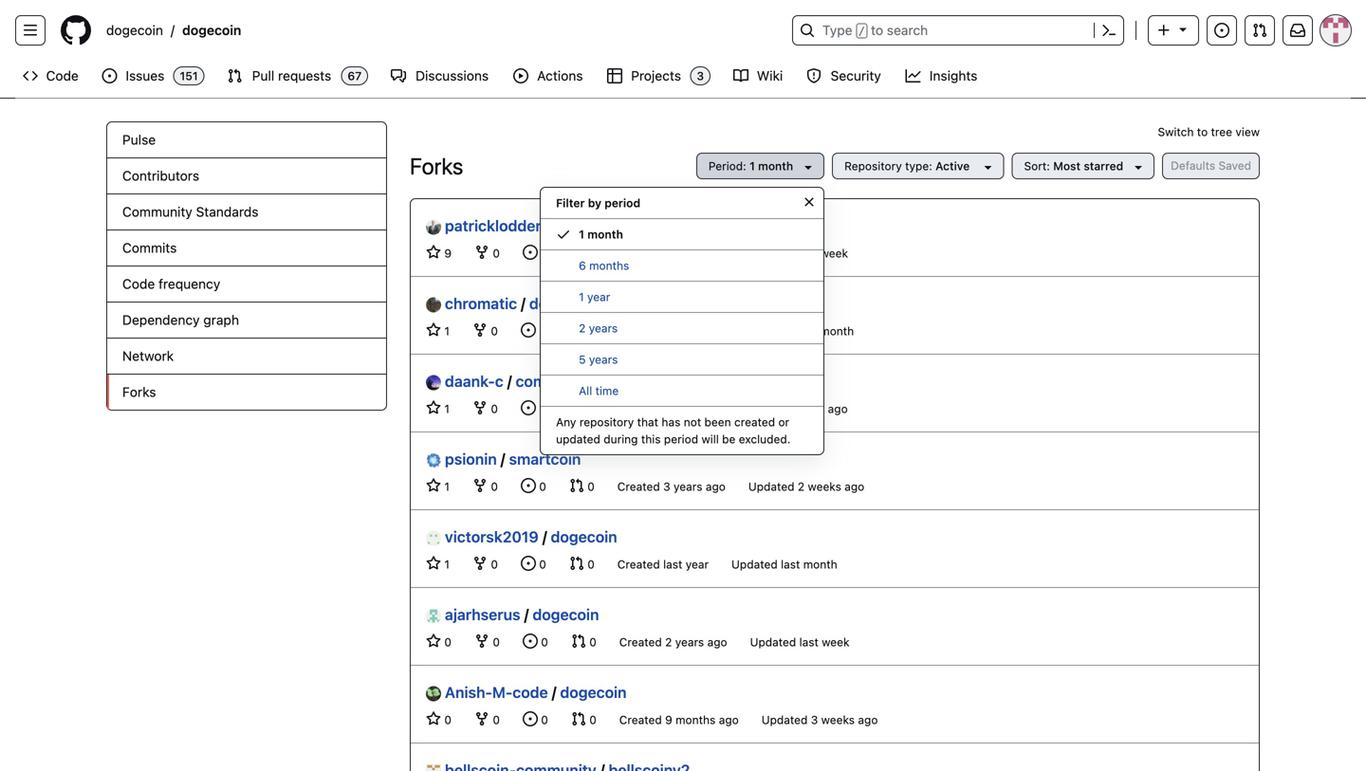 Task type: vqa. For each thing, say whether or not it's contained in the screenshot.
Create a
no



Task type: locate. For each thing, give the bounding box(es) containing it.
notifications image
[[1290, 23, 1306, 38]]

forks inside insights element
[[122, 384, 156, 400]]

1 star image from the top
[[426, 245, 441, 260]]

4 star image from the top
[[426, 634, 441, 649]]

years for ajarhserus
[[675, 636, 704, 649]]

repo forked image down patricklodder link
[[474, 245, 490, 260]]

anish-
[[445, 684, 492, 702]]

2 up the updated last month
[[798, 480, 805, 493]]

repo forked image for psionin
[[472, 478, 488, 493]]

1 link down @victorsk2019 "icon"
[[426, 556, 450, 571]]

1 link down @psionin icon
[[426, 478, 450, 493]]

will
[[702, 433, 719, 446]]

has
[[662, 416, 681, 429]]

created down created 2 years ago
[[619, 714, 662, 727]]

code image
[[23, 68, 38, 84]]

1 link
[[571, 245, 595, 260], [426, 323, 450, 338], [426, 400, 450, 416], [426, 478, 450, 493], [426, 556, 450, 571]]

1 link down @chromatic image
[[426, 323, 450, 338]]

1 horizontal spatial period
[[664, 433, 698, 446]]

star image
[[426, 245, 441, 260], [426, 400, 441, 416], [426, 556, 441, 571], [426, 634, 441, 649]]

1 link down the @daank c icon
[[426, 400, 450, 416]]

code inside code frequency 'link'
[[122, 276, 155, 292]]

star image down @chromatic image
[[426, 323, 441, 338]]

/ for psionin
[[501, 450, 505, 468]]

1 horizontal spatial 2
[[665, 636, 672, 649]]

git pull request image for daank-c
[[569, 400, 584, 416]]

years right 5
[[589, 353, 618, 366]]

issue opened image
[[1215, 23, 1230, 38], [102, 68, 117, 84], [523, 245, 538, 260], [521, 323, 536, 338], [521, 400, 536, 416], [523, 634, 538, 649]]

/ dogecoin right ajarhserus
[[524, 606, 599, 624]]

@anish m code image
[[426, 687, 441, 702]]

type
[[823, 22, 853, 38]]

patricklodder link
[[426, 214, 542, 237]]

dogecoin link for victorsk2019
[[551, 528, 617, 546]]

dogecoin right code
[[560, 684, 627, 702]]

64
[[612, 372, 632, 390]]

commits link
[[107, 231, 386, 267]]

star image for victorsk2019
[[426, 556, 441, 571]]

star image down @patricklodder icon
[[426, 245, 441, 260]]

shield image
[[807, 68, 822, 84]]

period down has
[[664, 433, 698, 446]]

1 horizontal spatial forks
[[410, 153, 463, 179]]

star image for psionin
[[426, 478, 441, 493]]

git pull request image for patricklodder
[[571, 245, 586, 260]]

switch to tree view link
[[1158, 125, 1260, 139]]

2 vertical spatial git pull request image
[[571, 634, 586, 649]]

dependency graph
[[122, 312, 239, 328]]

created down this
[[618, 480, 660, 493]]

0 vertical spatial months
[[589, 259, 629, 272]]

code down commits
[[122, 276, 155, 292]]

created for anish-m-code
[[619, 714, 662, 727]]

/ dogecoin for chromatic
[[521, 295, 596, 313]]

m-
[[492, 684, 513, 702]]

repo forked image down psionin
[[472, 478, 488, 493]]

dogecoin link
[[99, 15, 171, 46], [175, 15, 249, 46], [554, 217, 620, 235], [529, 295, 596, 313], [551, 528, 617, 546], [533, 606, 599, 624], [560, 684, 627, 702]]

2 star image from the top
[[426, 478, 441, 493]]

created down created 3 years ago
[[618, 558, 660, 571]]

star image down @anish m code icon
[[426, 712, 441, 727]]

0 vertical spatial updated last week
[[749, 247, 848, 260]]

1 vertical spatial star image
[[426, 478, 441, 493]]

9 for anish-m-code
[[665, 714, 673, 727]]

dogecoin down smartcoin
[[551, 528, 617, 546]]

dogecoin / dogecoin
[[106, 22, 241, 38]]

2 horizontal spatial 2
[[798, 480, 805, 493]]

git pull request image for psionin
[[569, 478, 584, 493]]

updated last week for patricklodder
[[749, 247, 848, 260]]

dogecoin link for patricklodder
[[554, 217, 620, 235]]

tree
[[1211, 125, 1233, 139]]

star image down the @daank c icon
[[426, 400, 441, 416]]

1 vertical spatial week
[[822, 636, 850, 649]]

search
[[887, 22, 928, 38]]

/ dogecoin for victorsk2019
[[543, 528, 617, 546]]

1 vertical spatial code
[[122, 276, 155, 292]]

list
[[99, 15, 781, 46]]

weeks
[[791, 402, 825, 416], [808, 480, 842, 493], [821, 714, 855, 727]]

1 vertical spatial git pull request image
[[569, 556, 584, 571]]

pulse link
[[107, 122, 386, 158]]

2 vertical spatial 2
[[665, 636, 672, 649]]

9 inside 'link'
[[441, 247, 452, 260]]

0 horizontal spatial forks
[[122, 384, 156, 400]]

1 vertical spatial updated last week
[[750, 636, 850, 649]]

standards
[[196, 204, 259, 220]]

issue opened image
[[521, 478, 536, 493], [521, 556, 536, 571], [523, 712, 538, 727]]

defaults saved button
[[1163, 153, 1260, 179]]

5 years
[[579, 353, 618, 366]]

2 vertical spatial repo forked image
[[474, 712, 490, 727]]

1 star image from the top
[[426, 323, 441, 338]]

ago
[[706, 247, 726, 260], [828, 402, 848, 416], [706, 480, 726, 493], [845, 480, 865, 493], [707, 636, 727, 649], [719, 714, 739, 727], [858, 714, 878, 727]]

repo forked image down the anish-m-code link
[[474, 712, 490, 727]]

years for patricklodder
[[674, 247, 703, 260]]

dogecoin link up issues
[[99, 15, 171, 46]]

/ inside type / to search
[[858, 25, 865, 38]]

code inside code link
[[46, 68, 79, 84]]

created last year
[[618, 402, 709, 416], [618, 558, 709, 571]]

1 right period: at the right of the page
[[750, 159, 755, 173]]

triangle down image for period: 1 month
[[801, 159, 816, 175]]

2 vertical spatial issue opened image
[[523, 712, 538, 727]]

year for commodoge-
[[686, 402, 709, 416]]

1 right 6
[[586, 247, 595, 260]]

chromatic link
[[426, 292, 517, 315]]

years down will
[[674, 480, 703, 493]]

0 vertical spatial updated 3 weeks ago
[[732, 402, 848, 416]]

/ dogecoin for anish-m-code
[[552, 684, 627, 702]]

filter by period
[[556, 196, 641, 210]]

during
[[604, 433, 638, 446]]

wiki
[[757, 68, 783, 84]]

months down created 2 years ago
[[676, 714, 716, 727]]

to
[[871, 22, 883, 38], [1197, 125, 1208, 139]]

1 down 6
[[579, 290, 584, 304]]

1 link down '1 month'
[[571, 245, 595, 260]]

1 horizontal spatial to
[[1197, 125, 1208, 139]]

1 link for chromatic
[[426, 323, 450, 338]]

dogecoin link down by
[[554, 217, 620, 235]]

2 up created 9 months ago
[[665, 636, 672, 649]]

/ inside dogecoin / dogecoin
[[171, 22, 175, 38]]

issue opened image left any
[[521, 400, 536, 416]]

2 star image from the top
[[426, 400, 441, 416]]

repo forked image down ajarhserus
[[474, 634, 490, 649]]

git pull request image
[[1253, 23, 1268, 38], [571, 245, 586, 260], [569, 323, 584, 338], [569, 400, 584, 416], [569, 478, 584, 493], [571, 712, 586, 727]]

1 vertical spatial months
[[676, 714, 716, 727]]

git pull request image
[[227, 68, 243, 84], [569, 556, 584, 571], [571, 634, 586, 649]]

comment discussion image
[[391, 68, 406, 84]]

/ dogecoin
[[545, 217, 620, 235], [521, 295, 596, 313], [543, 528, 617, 546], [524, 606, 599, 624], [552, 684, 627, 702]]

1 vertical spatial weeks
[[808, 480, 842, 493]]

9 down @patricklodder icon
[[441, 247, 452, 260]]

week up the last month
[[821, 247, 848, 260]]

sort:
[[1024, 159, 1050, 173]]

repo forked image for daank-c
[[472, 400, 488, 416]]

years up 1 year link
[[674, 247, 703, 260]]

code for code
[[46, 68, 79, 84]]

graph
[[203, 312, 239, 328]]

updated last week down the updated last month
[[750, 636, 850, 649]]

dogecoin link right ajarhserus
[[533, 606, 599, 624]]

/ dogecoin down by
[[545, 217, 620, 235]]

forks down network
[[122, 384, 156, 400]]

menu
[[541, 219, 824, 407]]

table image
[[607, 68, 622, 84]]

/ dogecoin for ajarhserus
[[524, 606, 599, 624]]

created last year for / dogecoin
[[618, 558, 709, 571]]

dogecoin for victorsk2019
[[551, 528, 617, 546]]

contributors
[[122, 168, 199, 184]]

repo forked image for victorsk2019
[[472, 556, 488, 571]]

9 down created 2 years ago
[[665, 714, 673, 727]]

dogecoin down 6
[[529, 295, 596, 313]]

dogecoin link right code
[[560, 684, 627, 702]]

0 vertical spatial repo forked image
[[474, 245, 490, 260]]

created 9 years ago
[[618, 247, 726, 260]]

anish-m-code
[[445, 684, 548, 702]]

dogecoin right ajarhserus
[[533, 606, 599, 624]]

discussions link
[[384, 62, 498, 90]]

2 vertical spatial star image
[[426, 712, 441, 727]]

repo forked image for patricklodder
[[474, 245, 490, 260]]

month
[[758, 159, 793, 173], [588, 228, 623, 241], [820, 325, 854, 338], [803, 558, 838, 571]]

years up created 9 months ago
[[675, 636, 704, 649]]

repo forked image down daank-c in the left of the page
[[472, 400, 488, 416]]

git pull request image for anish-m-code
[[571, 712, 586, 727]]

issue opened image down code
[[523, 712, 538, 727]]

0 vertical spatial star image
[[426, 323, 441, 338]]

dogecoin up issues
[[106, 22, 163, 38]]

book image
[[734, 68, 749, 84]]

updated for psionin
[[749, 480, 795, 493]]

weeks for dogecoin
[[821, 714, 855, 727]]

/ dogecoin down smartcoin
[[543, 528, 617, 546]]

1 month
[[579, 228, 623, 241]]

chromatic
[[445, 295, 517, 313]]

months
[[589, 259, 629, 272], [676, 714, 716, 727]]

months right 6
[[589, 259, 629, 272]]

week down the updated last month
[[822, 636, 850, 649]]

created last year for / commodoge-64
[[618, 402, 709, 416]]

@daank c image
[[426, 375, 441, 390]]

1 link for psionin
[[426, 478, 450, 493]]

community
[[122, 204, 192, 220]]

repo forked image down chromatic
[[472, 323, 488, 338]]

0 vertical spatial weeks
[[791, 402, 825, 416]]

discussions
[[416, 68, 489, 84]]

repo forked image
[[472, 400, 488, 416], [472, 478, 488, 493], [472, 556, 488, 571], [474, 634, 490, 649]]

code frequency
[[122, 276, 220, 292]]

to left the tree
[[1197, 125, 1208, 139]]

issue opened image up commodoge-
[[521, 323, 536, 338]]

3 star image from the top
[[426, 556, 441, 571]]

1 down @victorsk2019 "icon"
[[441, 558, 450, 571]]

2 vertical spatial year
[[686, 558, 709, 571]]

2
[[579, 322, 586, 335], [798, 480, 805, 493], [665, 636, 672, 649]]

triangle down image right active
[[981, 159, 996, 175]]

code frequency link
[[107, 267, 386, 303]]

2 for updated 2 weeks ago
[[798, 480, 805, 493]]

/ dogecoin right code
[[552, 684, 627, 702]]

ajarhserus
[[445, 606, 521, 624]]

type / to search
[[823, 22, 928, 38]]

created for patricklodder
[[618, 247, 660, 260]]

smartcoin
[[509, 450, 581, 468]]

star image
[[426, 323, 441, 338], [426, 478, 441, 493], [426, 712, 441, 727]]

updated last week for ajarhserus
[[750, 636, 850, 649]]

0 vertical spatial week
[[821, 247, 848, 260]]

3 star image from the top
[[426, 712, 441, 727]]

triangle down image for repository type: active
[[981, 159, 996, 175]]

0 horizontal spatial to
[[871, 22, 883, 38]]

star image for anish-m-code
[[426, 712, 441, 727]]

1 vertical spatial updated 3 weeks ago
[[762, 714, 878, 727]]

dogecoin for ajarhserus
[[533, 606, 599, 624]]

pulse
[[122, 132, 156, 148]]

/ for ajarhserus
[[524, 606, 529, 624]]

1 vertical spatial year
[[686, 402, 709, 416]]

9 up 1 year link
[[663, 247, 671, 260]]

repo forked image
[[474, 245, 490, 260], [472, 323, 488, 338], [474, 712, 490, 727]]

1 horizontal spatial code
[[122, 276, 155, 292]]

created down 64
[[618, 402, 660, 416]]

code link
[[15, 62, 87, 90]]

updated for patricklodder
[[749, 247, 795, 260]]

updated for daank-c
[[732, 402, 778, 416]]

@chromatic image
[[426, 297, 441, 313]]

graph image
[[906, 68, 921, 84]]

all time
[[579, 384, 619, 398]]

active
[[936, 159, 970, 173]]

week for patricklodder
[[821, 247, 848, 260]]

week
[[821, 247, 848, 260], [822, 636, 850, 649]]

0 vertical spatial issue opened image
[[521, 478, 536, 493]]

community standards link
[[107, 195, 386, 231]]

dogecoin link for anish-m-code
[[560, 684, 627, 702]]

dogecoin link down smartcoin
[[551, 528, 617, 546]]

repo forked image for anish-m-code
[[474, 712, 490, 727]]

dogecoin down by
[[554, 217, 620, 235]]

any repository that has not been created or updated during this period will be excluded.
[[556, 416, 791, 446]]

play image
[[513, 68, 529, 84]]

1 vertical spatial forks
[[122, 384, 156, 400]]

star image down @ajarhserus icon
[[426, 634, 441, 649]]

wiki link
[[726, 62, 791, 90]]

dogecoin up 151
[[182, 22, 241, 38]]

0 vertical spatial created last year
[[618, 402, 709, 416]]

1 vertical spatial issue opened image
[[521, 556, 536, 571]]

star image down @victorsk2019 "icon"
[[426, 556, 441, 571]]

year
[[587, 290, 610, 304], [686, 402, 709, 416], [686, 558, 709, 571]]

1 vertical spatial created last year
[[618, 558, 709, 571]]

issue opened image up code
[[523, 634, 538, 649]]

issues
[[126, 68, 164, 84]]

2 vertical spatial weeks
[[821, 714, 855, 727]]

updated 2 weeks ago
[[749, 480, 865, 493]]

0 horizontal spatial code
[[46, 68, 79, 84]]

forks up @patricklodder icon
[[410, 153, 463, 179]]

created up created 9 months ago
[[619, 636, 662, 649]]

triangle down image right the plus "image"
[[1176, 21, 1191, 37]]

year right has
[[686, 402, 709, 416]]

repository type: active
[[845, 159, 973, 173]]

5 years link
[[541, 344, 824, 376]]

code right code image
[[46, 68, 79, 84]]

year up 2 years
[[587, 290, 610, 304]]

/
[[171, 22, 175, 38], [858, 25, 865, 38], [545, 217, 550, 235], [521, 295, 526, 313], [507, 372, 512, 390], [501, 450, 505, 468], [543, 528, 547, 546], [524, 606, 529, 624], [552, 684, 557, 702]]

issue opened image down victorsk2019
[[521, 556, 536, 571]]

updated last week down "close menu" icon
[[749, 247, 848, 260]]

/ for victorsk2019
[[543, 528, 547, 546]]

star image down @psionin icon
[[426, 478, 441, 493]]

last
[[798, 247, 817, 260], [798, 325, 817, 338], [663, 402, 683, 416], [663, 558, 683, 571], [781, 558, 800, 571], [800, 636, 819, 649]]

months inside "link"
[[589, 259, 629, 272]]

repo forked image down victorsk2019 "link"
[[472, 556, 488, 571]]

issue opened image for chromatic
[[521, 323, 536, 338]]

issue opened image down patricklodder
[[523, 245, 538, 260]]

0 horizontal spatial 2
[[579, 322, 586, 335]]

issue opened image down / smartcoin
[[521, 478, 536, 493]]

period: 1 month
[[709, 159, 793, 173]]

created down '1 month'
[[618, 247, 660, 260]]

dogecoin link for ajarhserus
[[533, 606, 599, 624]]

ajarhserus link
[[426, 603, 521, 626]]

dogecoin link down 6
[[529, 295, 596, 313]]

0 vertical spatial code
[[46, 68, 79, 84]]

saved
[[1219, 159, 1252, 172]]

0 vertical spatial 2
[[579, 322, 586, 335]]

triangle down image right starred
[[1131, 159, 1146, 175]]

1 created last year from the top
[[618, 402, 709, 416]]

menu containing 1 month
[[541, 219, 824, 407]]

2 created last year from the top
[[618, 558, 709, 571]]

close menu image
[[802, 195, 817, 210]]

period right by
[[605, 196, 641, 210]]

triangle down image
[[1176, 21, 1191, 37], [801, 159, 816, 175], [981, 159, 996, 175], [1131, 159, 1146, 175]]

2 up 5
[[579, 322, 586, 335]]

3
[[697, 69, 704, 83], [781, 402, 788, 416], [663, 480, 671, 493], [811, 714, 818, 727]]

updated last week
[[749, 247, 848, 260], [750, 636, 850, 649]]

pull requests
[[252, 68, 331, 84]]

1 vertical spatial repo forked image
[[472, 323, 488, 338]]

defaults
[[1171, 159, 1216, 172]]

year up created 2 years ago
[[686, 558, 709, 571]]

commits
[[122, 240, 177, 256]]

to left "search"
[[871, 22, 883, 38]]

triangle down image up "close menu" icon
[[801, 159, 816, 175]]

updated for ajarhserus
[[750, 636, 796, 649]]

1 vertical spatial 2
[[798, 480, 805, 493]]

1 vertical spatial period
[[664, 433, 698, 446]]

issue opened image for victorsk2019
[[521, 556, 536, 571]]

updated 3 weeks ago
[[732, 402, 848, 416], [762, 714, 878, 727]]

9 for patricklodder
[[663, 247, 671, 260]]

/ dogecoin down 6
[[521, 295, 596, 313]]

0 vertical spatial period
[[605, 196, 641, 210]]

0 horizontal spatial months
[[589, 259, 629, 272]]

issue opened image for patricklodder
[[523, 245, 538, 260]]

/ for daank-c
[[507, 372, 512, 390]]

switch to tree view
[[1158, 125, 1260, 139]]

smartcoin link
[[509, 450, 581, 468]]



Task type: describe. For each thing, give the bounding box(es) containing it.
patricklodder
[[445, 217, 542, 235]]

years up 5 years at the top left
[[589, 322, 618, 335]]

commodoge-
[[516, 372, 612, 390]]

updated 3 weeks ago for commodoge-64
[[732, 402, 848, 416]]

time
[[596, 384, 619, 398]]

victorsk2019 link
[[426, 526, 539, 548]]

created for daank-c
[[618, 402, 660, 416]]

star image for chromatic
[[426, 323, 441, 338]]

created for psionin
[[618, 480, 660, 493]]

1 down @chromatic image
[[441, 325, 450, 338]]

c
[[495, 372, 504, 390]]

2 years link
[[541, 313, 824, 344]]

created for ajarhserus
[[619, 636, 662, 649]]

victorsk2019
[[445, 528, 539, 546]]

1 month link
[[541, 219, 824, 251]]

0 vertical spatial git pull request image
[[227, 68, 243, 84]]

security link
[[799, 62, 890, 90]]

daank-c
[[445, 372, 504, 390]]

sort: most starred
[[1024, 159, 1124, 173]]

2 years
[[579, 322, 618, 335]]

command palette image
[[1102, 23, 1117, 38]]

insights element
[[106, 121, 387, 411]]

created 9 months ago
[[619, 714, 739, 727]]

updated 3 weeks ago for dogecoin
[[762, 714, 878, 727]]

psionin
[[445, 450, 497, 468]]

any
[[556, 416, 576, 429]]

weeks for commodoge-64
[[791, 402, 825, 416]]

dependency
[[122, 312, 200, 328]]

@bellscoin community image
[[426, 764, 441, 771]]

1 vertical spatial to
[[1197, 125, 1208, 139]]

dogecoin link for chromatic
[[529, 295, 596, 313]]

1 horizontal spatial months
[[676, 714, 716, 727]]

that
[[637, 416, 659, 429]]

daank-
[[445, 372, 495, 390]]

star image for daank-c
[[426, 400, 441, 416]]

updated last month
[[732, 558, 838, 571]]

created up 5 years at the top left
[[618, 325, 663, 338]]

not
[[684, 416, 701, 429]]

/ for anish-m-code
[[552, 684, 557, 702]]

by
[[588, 196, 602, 210]]

2 inside menu
[[579, 322, 586, 335]]

been
[[705, 416, 731, 429]]

this
[[641, 433, 661, 446]]

2 for created 2 years ago
[[665, 636, 672, 649]]

psionin link
[[426, 448, 497, 471]]

forks link
[[107, 375, 386, 410]]

created 2 years ago
[[619, 636, 727, 649]]

commodoge-64 link
[[516, 372, 632, 390]]

/ for chromatic
[[521, 295, 526, 313]]

/ smartcoin
[[501, 450, 581, 468]]

most
[[1053, 159, 1081, 173]]

created 3 years ago
[[618, 480, 726, 493]]

6
[[579, 259, 586, 272]]

git pull request image for victorsk2019
[[569, 556, 584, 571]]

type:
[[905, 159, 933, 173]]

network
[[122, 348, 174, 364]]

1 year link
[[541, 282, 824, 313]]

star image for patricklodder
[[426, 245, 441, 260]]

1 right check image
[[579, 228, 585, 241]]

/ dogecoin for patricklodder
[[545, 217, 620, 235]]

0 vertical spatial to
[[871, 22, 883, 38]]

period inside any repository that has not been created or updated during this period will be excluded.
[[664, 433, 698, 446]]

@patricklodder image
[[426, 220, 441, 235]]

dogecoin link up 151
[[175, 15, 249, 46]]

insights
[[930, 68, 978, 84]]

month inside menu
[[588, 228, 623, 241]]

homepage image
[[61, 15, 91, 46]]

@ajarhserus image
[[426, 609, 441, 624]]

check image
[[556, 227, 571, 242]]

6 months link
[[541, 251, 824, 282]]

code
[[513, 684, 548, 702]]

requests
[[278, 68, 331, 84]]

1 year
[[579, 290, 610, 304]]

6 months
[[579, 259, 629, 272]]

code for code frequency
[[122, 276, 155, 292]]

filter
[[556, 196, 585, 210]]

weeks for smartcoin
[[808, 480, 842, 493]]

created
[[734, 416, 775, 429]]

git pull request image for ajarhserus
[[571, 634, 586, 649]]

anish-m-code link
[[426, 681, 548, 704]]

dogecoin for anish-m-code
[[560, 684, 627, 702]]

daank-c link
[[426, 370, 504, 393]]

period:
[[709, 159, 746, 173]]

pull
[[252, 68, 274, 84]]

1 link for victorsk2019
[[426, 556, 450, 571]]

plus image
[[1157, 23, 1172, 38]]

all
[[579, 384, 592, 398]]

view
[[1236, 125, 1260, 139]]

insights link
[[898, 62, 987, 90]]

1 down @psionin icon
[[441, 480, 450, 493]]

@victorsk2019 image
[[426, 531, 441, 546]]

issue opened image for anish-m-code
[[523, 712, 538, 727]]

frequency
[[159, 276, 220, 292]]

issue opened image for psionin
[[521, 478, 536, 493]]

/ commodoge-64
[[507, 372, 632, 390]]

issue opened image left issues
[[102, 68, 117, 84]]

triangle down image for sort: most starred
[[1131, 159, 1146, 175]]

years for psionin
[[674, 480, 703, 493]]

/ for patricklodder
[[545, 217, 550, 235]]

0 vertical spatial year
[[587, 290, 610, 304]]

dogecoin for chromatic
[[529, 295, 596, 313]]

updated
[[556, 433, 601, 446]]

updated for anish-m-code
[[762, 714, 808, 727]]

starred
[[1084, 159, 1124, 173]]

repo forked image for chromatic
[[472, 323, 488, 338]]

1 down the @daank c icon
[[441, 402, 450, 416]]

created for victorsk2019
[[618, 558, 660, 571]]

list containing dogecoin / dogecoin
[[99, 15, 781, 46]]

0 vertical spatial forks
[[410, 153, 463, 179]]

@psionin image
[[426, 453, 441, 468]]

issue opened image for ajarhserus
[[523, 634, 538, 649]]

defaults saved
[[1171, 159, 1252, 172]]

dependency graph link
[[107, 303, 386, 339]]

issue opened image for daank-c
[[521, 400, 536, 416]]

be
[[722, 433, 736, 446]]

151
[[180, 69, 198, 83]]

network link
[[107, 339, 386, 375]]

updated for victorsk2019
[[732, 558, 778, 571]]

git pull request image for chromatic
[[569, 323, 584, 338]]

repository
[[845, 159, 902, 173]]

1 link for daank-c
[[426, 400, 450, 416]]

all time link
[[541, 376, 824, 407]]

week for ajarhserus
[[822, 636, 850, 649]]

security
[[831, 68, 881, 84]]

year for dogecoin
[[686, 558, 709, 571]]

issue opened image right the plus "image"
[[1215, 23, 1230, 38]]

star image for ajarhserus
[[426, 634, 441, 649]]

switch
[[1158, 125, 1194, 139]]

0 horizontal spatial period
[[605, 196, 641, 210]]

dogecoin for patricklodder
[[554, 217, 620, 235]]

5
[[579, 353, 586, 366]]

projects
[[631, 68, 681, 84]]

repo forked image for ajarhserus
[[474, 634, 490, 649]]



